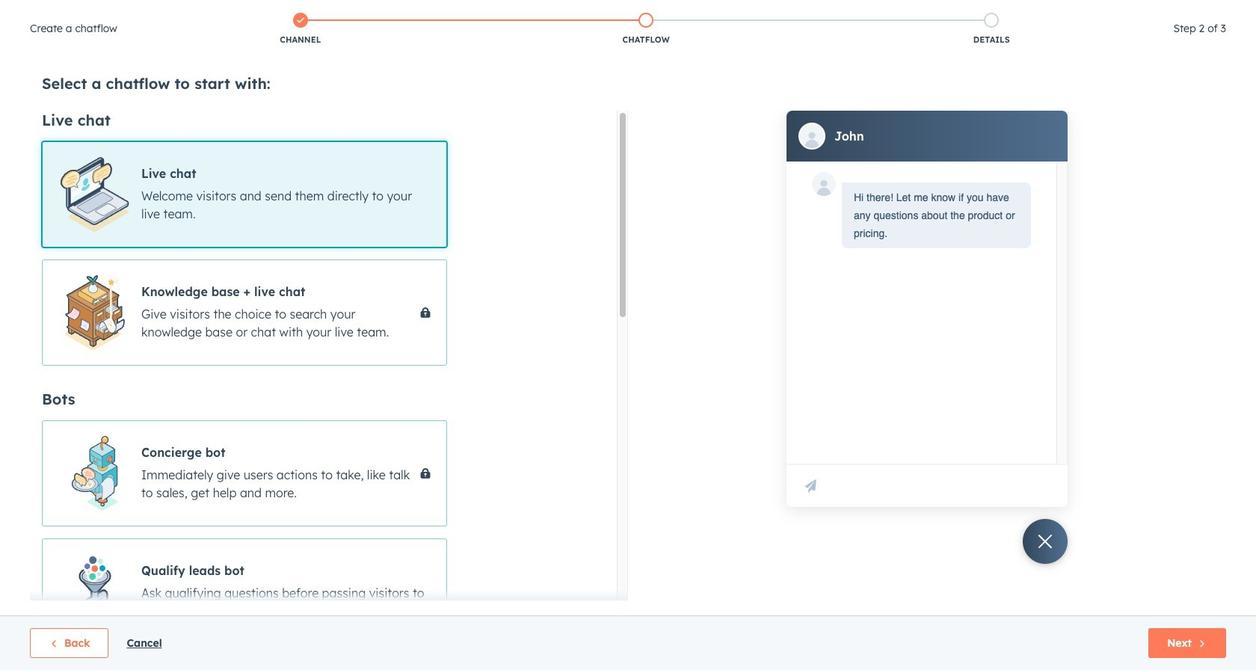 Task type: describe. For each thing, give the bounding box(es) containing it.
chatflow list item
[[473, 10, 819, 49]]

channel completed list item
[[128, 10, 473, 49]]

2 menu item from the left
[[1139, 0, 1239, 24]]



Task type: vqa. For each thing, say whether or not it's contained in the screenshot.
group
no



Task type: locate. For each thing, give the bounding box(es) containing it.
None checkbox
[[42, 420, 447, 527], [42, 538, 447, 645], [42, 420, 447, 527], [42, 538, 447, 645]]

0 horizontal spatial menu item
[[999, 0, 1026, 24]]

1 horizontal spatial menu item
[[1139, 0, 1239, 24]]

details list item
[[819, 10, 1165, 49]]

agent says: hi there! let me know if you have any questions about the product or pricing. element
[[854, 188, 1019, 242]]

menu
[[927, 0, 1239, 24]]

list
[[128, 10, 1165, 49]]

1 menu item from the left
[[999, 0, 1026, 24]]

menu item
[[999, 0, 1026, 24], [1139, 0, 1239, 24]]

None checkbox
[[42, 141, 447, 248], [42, 260, 447, 366], [42, 141, 447, 248], [42, 260, 447, 366]]

Search HubSpot search field
[[1035, 31, 1204, 57]]



